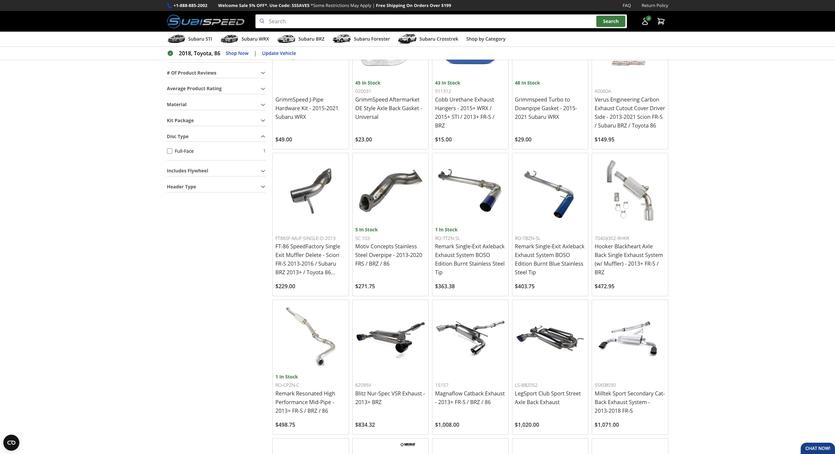 Task type: describe. For each thing, give the bounding box(es) containing it.
s inside 43 in stock 511312 cobb urethane exhaust hangers - 2015+ wrx / 2015+ sti / 2013+ fr-s / brz
[[488, 113, 491, 121]]

header type button
[[167, 182, 266, 192]]

$1,008.00
[[435, 422, 459, 429]]

subaru crosstrek button
[[398, 33, 458, 46]]

grimmspeed inside grimmspeed j-pipe hardware kit - 2015-2021 subaru wrx
[[275, 96, 308, 103]]

stock for cobb urethane exhaust hangers - 2015+ wrx / 2015+ sti / 2013+ fr-s / brz
[[447, 80, 460, 86]]

86 inside 5 in stock sc.103 motiv concepts stainless steel overpipe - 2013-2020 frs / brz / 86
[[383, 260, 390, 268]]

milltek
[[595, 390, 611, 398]]

exit inside 1 in stock ro-ttzn-sl remark single-exit axleback exhaust system boso edition burnt stainless steel tip
[[472, 243, 481, 250]]

axle inside 45 in stock 020031 grimmspeed aftermarket oe style axle back gasket - universal
[[377, 105, 387, 112]]

0 vertical spatial |
[[372, 2, 375, 8]]

steel inside 1 in stock ro-ttzn-sl remark single-exit axleback exhaust system boso edition burnt stainless steel tip
[[492, 260, 505, 268]]

brz inside 43 in stock 511312 cobb urethane exhaust hangers - 2015+ wrx / 2015+ sti / 2013+ fr-s / brz
[[435, 122, 445, 129]]

verus
[[595, 96, 609, 103]]

2013+ inside 43 in stock 511312 cobb urethane exhaust hangers - 2015+ wrx / 2015+ sti / 2013+ fr-s / brz
[[464, 113, 479, 121]]

ro- for remark single-exit axleback exhaust system boso edition burnt stainless steel tip
[[435, 235, 443, 242]]

axleback inside 1 in stock ro-ttzn-sl remark single-exit axleback exhaust system boso edition burnt stainless steel tip
[[483, 243, 505, 250]]

/ inside 70404302-rhkr hooker blackheart axle back single exhaust system (w/ muffler) - 2013+ fr-s / brz
[[657, 260, 659, 268]]

frs
[[355, 260, 364, 268]]

burnt inside ro-tbzn-sl remark single-exit axleback exhaust system boso edition burnt blue stainless steel tip
[[534, 260, 548, 268]]

blackheart
[[614, 243, 641, 250]]

over
[[430, 2, 440, 8]]

remark single-exit axleback exhaust system boso edition burnt blue stainless steel tip image
[[515, 156, 585, 226]]

45
[[355, 80, 361, 86]]

$199
[[441, 2, 451, 8]]

$472.95
[[595, 283, 614, 290]]

pipe inside grimmspeed j-pipe hardware kit - 2015-2021 subaru wrx
[[313, 96, 324, 103]]

remark for remark resonated high performance mid-pipe - 2013+ fr-s / brz / 86
[[275, 390, 295, 398]]

magnaflow catback exhaust - 2013+ fr-s / brz / 86 image
[[435, 303, 506, 374]]

header
[[167, 184, 184, 190]]

ft-86 speedfactory single exit muffler delete - scion fr-s 2013-2016 / subaru brz 2013+ / toyota 86 2017+ image
[[275, 156, 346, 226]]

$15.00
[[435, 136, 452, 143]]

stock for motiv concepts stainless steel overpipe - 2013-2020 frs / brz / 86
[[365, 227, 378, 233]]

$49.00
[[275, 136, 292, 143]]

- inside 70404302-rhkr hooker blackheart axle back single exhaust system (w/ muffler) - 2013+ fr-s / brz
[[625, 260, 627, 268]]

fr- inside 1 in stock ro-cpzn-c remark resonated high performance mid-pipe - 2013+ fr-s / brz / 86
[[292, 408, 300, 415]]

2013- inside 5 in stock sc.103 motiv concepts stainless steel overpipe - 2013-2020 frs / brz / 86
[[396, 252, 410, 259]]

subispeed logo image
[[167, 14, 245, 28]]

turbo
[[549, 96, 563, 103]]

cover
[[634, 105, 649, 112]]

a subaru brz thumbnail image image
[[277, 34, 296, 44]]

secondary
[[627, 390, 654, 398]]

shop now
[[226, 50, 249, 56]]

legsport club sport street axle back exhaust image
[[515, 303, 585, 374]]

street
[[566, 390, 581, 398]]

2018
[[609, 408, 621, 415]]

2013- inside milltek sport secondary cat- back exhaust system - 2013-2018 fr-s
[[595, 408, 609, 415]]

kit package
[[167, 117, 194, 124]]

resonated
[[296, 390, 322, 398]]

020031
[[355, 88, 371, 94]]

fr- inside 15157 magnaflow catback exhaust - 2013+ fr-s / brz / 86
[[455, 399, 463, 406]]

category
[[485, 36, 506, 42]]

boso inside ro-tbzn-sl remark single-exit axleback exhaust system boso edition burnt blue stainless steel tip
[[555, 252, 570, 259]]

subaru inside ft86sf-muf-single-d-2013 ft-86 speedfactory single exit muffler delete - scion fr-s 2013-2016 / subaru brz 2013+ / toyota 86 2017+
[[318, 260, 336, 268]]

cutout
[[616, 105, 633, 112]]

stock for grimmspeed aftermarket oe style axle back gasket - universal
[[368, 80, 380, 86]]

faq link
[[623, 2, 631, 9]]

return policy link
[[642, 2, 668, 9]]

subaru sti
[[188, 36, 212, 42]]

kit inside grimmspeed j-pipe hardware kit - 2015-2021 subaru wrx
[[301, 105, 308, 112]]

blitz nur-spec vsr exhaust - 2013+ brz
[[355, 390, 425, 406]]

subaru inside "grimmspeed turbo to downpipe gasket - 2015- 2021 subaru wrx"
[[528, 113, 546, 121]]

disc type
[[167, 133, 189, 140]]

fr- inside milltek sport secondary cat- back exhaust system - 2013-2018 fr-s
[[622, 408, 630, 415]]

piping
[[167, 54, 181, 60]]

(w/
[[595, 260, 602, 268]]

button image
[[641, 17, 649, 25]]

exhaust inside the blitz nur-spec vsr exhaust - 2013+ brz
[[402, 390, 422, 398]]

43
[[435, 80, 440, 86]]

in for cobb urethane exhaust hangers - 2015+ wrx / 2015+ sti / 2013+ fr-s / brz
[[442, 80, 446, 86]]

1 in stock ro-ttzn-sl remark single-exit axleback exhaust system boso edition burnt stainless steel tip
[[435, 227, 505, 276]]

legsport
[[515, 390, 537, 398]]

grimmspeed aftermarket oe style axle back gasket - universal image
[[355, 9, 426, 79]]

sport inside milltek sport secondary cat- back exhaust system - 2013-2018 fr-s
[[613, 390, 626, 398]]

ls-
[[515, 382, 521, 389]]

2013- inside ft86sf-muf-single-d-2013 ft-86 speedfactory single exit muffler delete - scion fr-s 2013-2016 / subaru brz 2013+ / toyota 86 2017+
[[288, 260, 301, 268]]

subaru inside "dropdown button"
[[354, 36, 370, 42]]

grimmspeed turbo to downpipe gasket - 2015- 2021 subaru wrx
[[515, 96, 577, 121]]

fr- inside ft86sf-muf-single-d-2013 ft-86 speedfactory single exit muffler delete - scion fr-s 2013-2016 / subaru brz 2013+ / toyota 86 2017+
[[275, 260, 283, 268]]

free
[[376, 2, 385, 8]]

nur-
[[367, 390, 378, 398]]

update vehicle
[[262, 50, 296, 56]]

2013+ inside 1 in stock ro-cpzn-c remark resonated high performance mid-pipe - 2013+ fr-s / brz / 86
[[275, 408, 291, 415]]

subaru inside 'dropdown button'
[[298, 36, 315, 42]]

on
[[406, 2, 413, 8]]

may
[[350, 2, 359, 8]]

restrictions
[[326, 2, 349, 8]]

stock right 48
[[527, 80, 540, 86]]

disc
[[167, 133, 176, 140]]

edition inside 1 in stock ro-ttzn-sl remark single-exit axleback exhaust system boso edition burnt stainless steel tip
[[435, 260, 452, 268]]

ft86sf-muf-single-d-2013 ft-86 speedfactory single exit muffler delete - scion fr-s 2013-2016 / subaru brz 2013+ / toyota 86 2017+
[[275, 235, 340, 285]]

coating
[[182, 54, 200, 60]]

- inside the blitz nur-spec vsr exhaust - 2013+ brz
[[423, 390, 425, 398]]

in for grimmspeed aftermarket oe style axle back gasket - universal
[[362, 80, 366, 86]]

grimmspeed inside 45 in stock 020031 grimmspeed aftermarket oe style axle back gasket - universal
[[355, 96, 388, 103]]

subaru inside grimmspeed j-pipe hardware kit - 2015-2021 subaru wrx
[[275, 113, 293, 121]]

fr- inside 70404302-rhkr hooker blackheart axle back single exhaust system (w/ muffler) - 2013+ fr-s / brz
[[645, 260, 652, 268]]

off*.
[[257, 2, 268, 8]]

# of product reviews button
[[167, 68, 266, 78]]

single inside ft86sf-muf-single-d-2013 ft-86 speedfactory single exit muffler delete - scion fr-s 2013-2016 / subaru brz 2013+ / toyota 86 2017+
[[325, 243, 340, 250]]

universal
[[355, 113, 378, 121]]

concepts
[[371, 243, 394, 250]]

2017+
[[275, 278, 291, 285]]

brz inside 'dropdown button'
[[316, 36, 325, 42]]

system inside ro-tbzn-sl remark single-exit axleback exhaust system boso edition burnt blue stainless steel tip
[[536, 252, 554, 259]]

steel inside ro-tbzn-sl remark single-exit axleback exhaust system boso edition burnt blue stainless steel tip
[[515, 269, 527, 276]]

brz inside ft86sf-muf-single-d-2013 ft-86 speedfactory single exit muffler delete - scion fr-s 2013-2016 / subaru brz 2013+ / toyota 86 2017+
[[275, 269, 285, 276]]

exhaust inside 1 in stock ro-ttzn-sl remark single-exit axleback exhaust system boso edition burnt stainless steel tip
[[435, 252, 455, 259]]

stock for remark resonated high performance mid-pipe - 2013+ fr-s / brz / 86
[[285, 374, 298, 380]]

back inside 70404302-rhkr hooker blackheart axle back single exhaust system (w/ muffler) - 2013+ fr-s / brz
[[595, 252, 606, 259]]

Full-Face button
[[167, 149, 172, 154]]

2013+ inside ft86sf-muf-single-d-2013 ft-86 speedfactory single exit muffler delete - scion fr-s 2013-2016 / subaru brz 2013+ / toyota 86 2017+
[[287, 269, 302, 276]]

policy
[[657, 2, 668, 8]]

brz inside 70404302-rhkr hooker blackheart axle back single exhaust system (w/ muffler) - 2013+ fr-s / brz
[[595, 269, 605, 276]]

system inside milltek sport secondary cat- back exhaust system - 2013-2018 fr-s
[[629, 399, 647, 406]]

$23.00
[[355, 136, 372, 143]]

5
[[355, 227, 358, 233]]

axle for legsport club sport street axle back exhaust
[[515, 399, 525, 406]]

milltek sport secondary cat-back exhaust system - 2013-2018 fr-s image
[[595, 303, 665, 374]]

single inside 70404302-rhkr hooker blackheart axle back single exhaust system (w/ muffler) - 2013+ fr-s / brz
[[608, 252, 623, 259]]

burnt inside 1 in stock ro-ttzn-sl remark single-exit axleback exhaust system boso edition burnt stainless steel tip
[[454, 260, 468, 268]]

exhaust inside 70404302-rhkr hooker blackheart axle back single exhaust system (w/ muffler) - 2013+ fr-s / brz
[[624, 252, 644, 259]]

welcome
[[218, 2, 238, 8]]

axleback inside ro-tbzn-sl remark single-exit axleback exhaust system boso edition burnt blue stainless steel tip
[[562, 243, 584, 250]]

2018, toyota, 86
[[179, 50, 220, 57]]

remark inside ro-tbzn-sl remark single-exit axleback exhaust system boso edition burnt blue stainless steel tip
[[515, 243, 534, 250]]

cat-
[[655, 390, 665, 398]]

single- inside ro-tbzn-sl remark single-exit axleback exhaust system boso edition burnt blue stainless steel tip
[[535, 243, 552, 250]]

rating
[[207, 85, 222, 92]]

86 inside 1 in stock ro-cpzn-c remark resonated high performance mid-pipe - 2013+ fr-s / brz / 86
[[322, 408, 328, 415]]

2021 for grimmspeed turbo to downpipe gasket - 2015- 2021 subaru wrx
[[515, 113, 527, 121]]

boso inside 1 in stock ro-ttzn-sl remark single-exit axleback exhaust system boso edition burnt stainless steel tip
[[476, 252, 490, 259]]

blue
[[549, 260, 560, 268]]

2013- inside a0060a verus engineering carbon exhaust cutout cover driver side - 2013-2021 scion fr-s / subaru brz / toyota 86
[[610, 113, 624, 121]]

remark for remark single-exit axleback exhaust system boso edition burnt stainless steel tip
[[435, 243, 454, 250]]

stock for remark single-exit axleback exhaust system boso edition burnt stainless steel tip
[[445, 227, 458, 233]]

magnaflow
[[435, 390, 462, 398]]

system inside 70404302-rhkr hooker blackheart axle back single exhaust system (w/ muffler) - 2013+ fr-s / brz
[[645, 252, 663, 259]]

tbzn-
[[523, 235, 536, 242]]

fr- inside a0060a verus engineering carbon exhaust cutout cover driver side - 2013-2021 scion fr-s / subaru brz / toyota 86
[[652, 113, 660, 121]]

ro- inside ro-tbzn-sl remark single-exit axleback exhaust system boso edition burnt blue stainless steel tip
[[515, 235, 523, 242]]

subaru up now
[[241, 36, 258, 42]]

scion inside a0060a verus engineering carbon exhaust cutout cover driver side - 2013-2021 scion fr-s / subaru brz / toyota 86
[[637, 113, 651, 121]]

stainless inside ro-tbzn-sl remark single-exit axleback exhaust system boso edition burnt blue stainless steel tip
[[561, 260, 583, 268]]

by
[[479, 36, 484, 42]]

2002
[[198, 2, 207, 8]]

side
[[595, 113, 605, 121]]

sl inside 1 in stock ro-ttzn-sl remark single-exit axleback exhaust system boso edition burnt stainless steel tip
[[455, 235, 460, 242]]

5%
[[249, 2, 255, 8]]

shop for shop by category
[[466, 36, 478, 42]]

fr- inside 43 in stock 511312 cobb urethane exhaust hangers - 2015+ wrx / 2015+ sti / 2013+ fr-s / brz
[[480, 113, 488, 121]]

forester
[[371, 36, 390, 42]]

kit inside dropdown button
[[167, 117, 173, 124]]

stainless inside 1 in stock ro-ttzn-sl remark single-exit axleback exhaust system boso edition burnt stainless steel tip
[[469, 260, 491, 268]]

48
[[515, 80, 520, 86]]

+1-888-885-2002
[[174, 2, 207, 8]]

- inside 5 in stock sc.103 motiv concepts stainless steel overpipe - 2013-2020 frs / brz / 86
[[393, 252, 395, 259]]

exhaust inside 43 in stock 511312 cobb urethane exhaust hangers - 2015+ wrx / 2015+ sti / 2013+ fr-s / brz
[[474, 96, 494, 103]]

0 vertical spatial 2015+
[[460, 105, 476, 112]]

s inside milltek sport secondary cat- back exhaust system - 2013-2018 fr-s
[[630, 408, 633, 415]]

a subaru sti thumbnail image image
[[167, 34, 186, 44]]

exhaust inside a0060a verus engineering carbon exhaust cutout cover driver side - 2013-2021 scion fr-s / subaru brz / toyota 86
[[595, 105, 614, 112]]

2015- for pipe
[[312, 105, 326, 112]]

exhaust inside ro-tbzn-sl remark single-exit axleback exhaust system boso edition burnt blue stainless steel tip
[[515, 252, 535, 259]]

48 in stock
[[515, 80, 540, 86]]

- inside 15157 magnaflow catback exhaust - 2013+ fr-s / brz / 86
[[435, 399, 437, 406]]

0 horizontal spatial |
[[254, 50, 257, 57]]

includes flywheel
[[167, 168, 208, 174]]

0 vertical spatial 1
[[263, 148, 266, 154]]

exit inside ro-tbzn-sl remark single-exit axleback exhaust system boso edition burnt blue stainless steel tip
[[552, 243, 561, 250]]

faq
[[623, 2, 631, 8]]

subaru left crosstrek
[[419, 36, 435, 42]]

$271.75
[[355, 283, 375, 290]]

muffler)
[[604, 260, 624, 268]]

axle for 70404302-rhkr hooker blackheart axle back single exhaust system (w/ muffler) - 2013+ fr-s / brz
[[642, 243, 653, 250]]

sl inside ro-tbzn-sl remark single-exit axleback exhaust system boso edition burnt blue stainless steel tip
[[536, 235, 541, 242]]

in for motiv concepts stainless steel overpipe - 2013-2020 frs / brz / 86
[[359, 227, 364, 233]]

subaru forester button
[[333, 33, 390, 46]]

downpipe
[[515, 105, 540, 112]]

shop by category button
[[466, 33, 506, 46]]



Task type: vqa. For each thing, say whether or not it's contained in the screenshot.
Exterior Dress Up the Exterior
no



Task type: locate. For each thing, give the bounding box(es) containing it.
- inside a0060a verus engineering carbon exhaust cutout cover driver side - 2013-2021 scion fr-s / subaru brz / toyota 86
[[607, 113, 608, 121]]

+1-
[[174, 2, 180, 8]]

2021 for grimmspeed j-pipe hardware kit - 2015-2021 subaru wrx
[[326, 105, 339, 112]]

ro- for remark resonated high performance mid-pipe - 2013+ fr-s / brz / 86
[[275, 382, 283, 389]]

1 horizontal spatial edition
[[515, 260, 532, 268]]

0 vertical spatial shop
[[466, 36, 478, 42]]

s inside 70404302-rhkr hooker blackheart axle back single exhaust system (w/ muffler) - 2013+ fr-s / brz
[[652, 260, 655, 268]]

in right the 45
[[362, 80, 366, 86]]

1 vertical spatial toyota
[[307, 269, 323, 276]]

grimmspeed turbo to downpipe gasket - 2015-2021 subaru wrx image
[[515, 9, 585, 79]]

0 vertical spatial type
[[178, 133, 189, 140]]

brz left a subaru forester thumbnail image
[[316, 36, 325, 42]]

in for remark single-exit axleback exhaust system boso edition burnt stainless steel tip
[[439, 227, 444, 233]]

apply
[[360, 2, 371, 8]]

- inside milltek sport secondary cat- back exhaust system - 2013-2018 fr-s
[[648, 399, 650, 406]]

2015- down j- on the top
[[312, 105, 326, 112]]

scion down 2013 on the left
[[326, 252, 339, 259]]

1 vertical spatial pipe
[[320, 399, 331, 406]]

axle right style
[[377, 105, 387, 112]]

2 horizontal spatial 1
[[435, 227, 438, 233]]

blitz nur-spec vsr exhaust - 2013+ brz image
[[355, 303, 426, 374]]

2 vertical spatial axle
[[515, 399, 525, 406]]

remark down tbzn-
[[515, 243, 534, 250]]

subaru down the downpipe
[[528, 113, 546, 121]]

subaru
[[188, 36, 204, 42], [241, 36, 258, 42], [298, 36, 315, 42], [354, 36, 370, 42], [419, 36, 435, 42], [275, 113, 293, 121], [528, 113, 546, 121], [598, 122, 616, 129], [318, 260, 336, 268]]

2013+ inside the blitz nur-spec vsr exhaust - 2013+ brz
[[355, 399, 371, 406]]

welcome sale 5% off*. use code: sssave5
[[218, 2, 310, 8]]

toyota down 2016
[[307, 269, 323, 276]]

- left magnaflow
[[423, 390, 425, 398]]

ro- inside 1 in stock ro-ttzn-sl remark single-exit axleback exhaust system boso edition burnt stainless steel tip
[[435, 235, 443, 242]]

86 inside 15157 magnaflow catback exhaust - 2013+ fr-s / brz / 86
[[485, 399, 491, 406]]

1 horizontal spatial axleback
[[562, 243, 584, 250]]

- inside ft86sf-muf-single-d-2013 ft-86 speedfactory single exit muffler delete - scion fr-s 2013-2016 / subaru brz 2013+ / toyota 86 2017+
[[323, 252, 325, 259]]

axle inside 70404302-rhkr hooker blackheart axle back single exhaust system (w/ muffler) - 2013+ fr-s / brz
[[642, 243, 653, 250]]

edition up $363.38
[[435, 260, 452, 268]]

1 vertical spatial product
[[187, 85, 205, 92]]

shop
[[466, 36, 478, 42], [226, 50, 237, 56]]

1 horizontal spatial remark
[[435, 243, 454, 250]]

single up muffler)
[[608, 252, 623, 259]]

888-
[[180, 2, 189, 8]]

2 horizontal spatial steel
[[515, 269, 527, 276]]

back up (w/
[[595, 252, 606, 259]]

toyota inside ft86sf-muf-single-d-2013 ft-86 speedfactory single exit muffler delete - scion fr-s 2013-2016 / subaru brz 2013+ / toyota 86 2017+
[[307, 269, 323, 276]]

stock inside 45 in stock 020031 grimmspeed aftermarket oe style axle back gasket - universal
[[368, 80, 380, 86]]

in up ttzn- at the bottom right
[[439, 227, 444, 233]]

motiv concepts stainless steel overpipe - 2013-2020 frs / brz / 86 image
[[355, 156, 426, 226]]

gasket down turbo
[[542, 105, 559, 112]]

1 horizontal spatial burnt
[[534, 260, 548, 268]]

exhaust right urethane at right
[[474, 96, 494, 103]]

edition up $403.75
[[515, 260, 532, 268]]

type inside disc type dropdown button
[[178, 133, 189, 140]]

1 horizontal spatial exit
[[472, 243, 481, 250]]

d-
[[320, 235, 325, 242]]

open widget image
[[3, 435, 19, 451]]

subaru brz button
[[277, 33, 325, 46]]

grimmspeed up style
[[355, 96, 388, 103]]

0 vertical spatial axle
[[377, 105, 387, 112]]

tip up $363.38
[[435, 269, 443, 276]]

1 single- from the left
[[456, 243, 472, 250]]

in inside 5 in stock sc.103 motiv concepts stainless steel overpipe - 2013-2020 frs / brz / 86
[[359, 227, 364, 233]]

axle right blackheart
[[642, 243, 653, 250]]

45 in stock 020031 grimmspeed aftermarket oe style axle back gasket - universal
[[355, 80, 422, 121]]

1 vertical spatial 1
[[435, 227, 438, 233]]

2021 inside a0060a verus engineering carbon exhaust cutout cover driver side - 2013-2021 scion fr-s / subaru brz / toyota 86
[[624, 113, 636, 121]]

subaru up 2018, toyota, 86
[[188, 36, 204, 42]]

2 boso from the left
[[555, 252, 570, 259]]

- inside 45 in stock 020031 grimmspeed aftermarket oe style axle back gasket - universal
[[420, 105, 422, 112]]

single down 2013 on the left
[[325, 243, 340, 250]]

sti
[[206, 36, 212, 42], [452, 113, 459, 121]]

grimmspeed j-pipe hardware kit - 2015-2021 subaru wrx
[[275, 96, 339, 121]]

single-
[[456, 243, 472, 250], [535, 243, 552, 250]]

exhaust inside 15157 magnaflow catback exhaust - 2013+ fr-s / brz / 86
[[485, 390, 505, 398]]

1 vertical spatial axle
[[642, 243, 653, 250]]

0 horizontal spatial 2015+
[[435, 113, 450, 121]]

2015- for to
[[563, 105, 577, 112]]

blitz
[[355, 390, 366, 398]]

2021
[[326, 105, 339, 112], [515, 113, 527, 121], [624, 113, 636, 121]]

tip up $403.75
[[528, 269, 536, 276]]

- down turbo
[[560, 105, 562, 112]]

2 axleback from the left
[[562, 243, 584, 250]]

0 horizontal spatial shop
[[226, 50, 237, 56]]

2 horizontal spatial 2021
[[624, 113, 636, 121]]

0 horizontal spatial stainless
[[395, 243, 417, 250]]

2021 down the downpipe
[[515, 113, 527, 121]]

1 vertical spatial type
[[185, 184, 196, 190]]

1 2015- from the left
[[312, 105, 326, 112]]

exhaust inside milltek sport secondary cat- back exhaust system - 2013-2018 fr-s
[[608, 399, 628, 406]]

|
[[372, 2, 375, 8], [254, 50, 257, 57]]

0 horizontal spatial toyota
[[307, 269, 323, 276]]

exhaust down club
[[540, 399, 560, 406]]

milltek sport secondary cat- back exhaust system - 2013-2018 fr-s
[[595, 390, 665, 415]]

in right 5
[[359, 227, 364, 233]]

1 for remark single-exit axleback exhaust system boso edition burnt stainless steel tip
[[435, 227, 438, 233]]

1 horizontal spatial 1
[[275, 374, 278, 380]]

- inside 43 in stock 511312 cobb urethane exhaust hangers - 2015+ wrx / 2015+ sti / 2013+ fr-s / brz
[[457, 105, 459, 112]]

0 horizontal spatial axle
[[377, 105, 387, 112]]

0 horizontal spatial remark
[[275, 390, 295, 398]]

| right now
[[254, 50, 257, 57]]

- down magnaflow
[[435, 399, 437, 406]]

in inside 43 in stock 511312 cobb urethane exhaust hangers - 2015+ wrx / 2015+ sti / 2013+ fr-s / brz
[[442, 80, 446, 86]]

verus engineering oem or similar exhaust diffuser cover - 2013+ brz image
[[355, 442, 426, 455]]

delete
[[305, 252, 322, 259]]

62095v
[[355, 382, 371, 389]]

2013- down cutout
[[610, 113, 624, 121]]

1 axleback from the left
[[483, 243, 505, 250]]

overpipe
[[369, 252, 392, 259]]

wrx inside grimmspeed j-pipe hardware kit - 2015-2021 subaru wrx
[[295, 113, 306, 121]]

0 vertical spatial kit
[[301, 105, 308, 112]]

0 horizontal spatial ro-
[[275, 382, 283, 389]]

shop by category
[[466, 36, 506, 42]]

toyota inside a0060a verus engineering carbon exhaust cutout cover driver side - 2013-2021 scion fr-s / subaru brz / toyota 86
[[632, 122, 649, 129]]

subaru down side
[[598, 122, 616, 129]]

2 horizontal spatial ro-
[[515, 235, 523, 242]]

1 for remark resonated high performance mid-pipe - 2013+ fr-s / brz / 86
[[275, 374, 278, 380]]

0 horizontal spatial single-
[[456, 243, 472, 250]]

$498.75
[[275, 422, 295, 429]]

back down milltek
[[595, 399, 606, 406]]

sport right club
[[551, 390, 565, 398]]

0 horizontal spatial tip
[[435, 269, 443, 276]]

exhaust
[[474, 96, 494, 103], [595, 105, 614, 112], [435, 252, 455, 259], [515, 252, 535, 259], [624, 252, 644, 259], [402, 390, 422, 398], [485, 390, 505, 398], [540, 399, 560, 406], [608, 399, 628, 406]]

1 vertical spatial scion
[[326, 252, 339, 259]]

0 horizontal spatial sport
[[551, 390, 565, 398]]

exhaust right the catback
[[485, 390, 505, 398]]

1 in stock ro-cpzn-c remark resonated high performance mid-pipe - 2013+ fr-s / brz / 86
[[275, 374, 335, 415]]

1 horizontal spatial grimmspeed
[[355, 96, 388, 103]]

update vehicle button
[[262, 50, 296, 57]]

exit
[[472, 243, 481, 250], [552, 243, 561, 250], [275, 252, 284, 259]]

edition inside ro-tbzn-sl remark single-exit axleback exhaust system boso edition burnt blue stainless steel tip
[[515, 260, 532, 268]]

type for disc type
[[178, 133, 189, 140]]

2 horizontal spatial axle
[[642, 243, 653, 250]]

sti up toyota,
[[206, 36, 212, 42]]

sport
[[551, 390, 565, 398], [613, 390, 626, 398]]

full-face
[[175, 148, 194, 154]]

brz inside 5 in stock sc.103 motiv concepts stainless steel overpipe - 2013-2020 frs / brz / 86
[[369, 260, 379, 268]]

brz down nur-
[[372, 399, 382, 406]]

- right muffler)
[[625, 260, 627, 268]]

1 burnt from the left
[[454, 260, 468, 268]]

exhaust down blackheart
[[624, 252, 644, 259]]

2013+ down performance
[[275, 408, 291, 415]]

0 horizontal spatial edition
[[435, 260, 452, 268]]

muf-
[[292, 235, 303, 242]]

1 horizontal spatial kit
[[301, 105, 308, 112]]

0 horizontal spatial steel
[[355, 252, 367, 259]]

now
[[238, 50, 249, 56]]

1 vertical spatial |
[[254, 50, 257, 57]]

*some restrictions may apply | free shipping on orders over $199
[[311, 2, 451, 8]]

s
[[488, 113, 491, 121], [660, 113, 663, 121], [283, 260, 286, 268], [652, 260, 655, 268], [463, 399, 466, 406], [300, 408, 303, 415], [630, 408, 633, 415]]

type right disc at the left top
[[178, 133, 189, 140]]

search button
[[596, 16, 625, 27]]

- left hangers
[[420, 105, 422, 112]]

1 gasket from the left
[[402, 105, 419, 112]]

0 horizontal spatial grimmspeed
[[275, 96, 308, 103]]

tip inside ro-tbzn-sl remark single-exit axleback exhaust system boso edition burnt blue stainless steel tip
[[528, 269, 536, 276]]

1 horizontal spatial 2021
[[515, 113, 527, 121]]

- right side
[[607, 113, 608, 121]]

0 vertical spatial pipe
[[313, 96, 324, 103]]

scion
[[637, 113, 651, 121], [326, 252, 339, 259]]

type right the header at top left
[[185, 184, 196, 190]]

gasket inside 45 in stock 020031 grimmspeed aftermarket oe style axle back gasket - universal
[[402, 105, 419, 112]]

2 vertical spatial 1
[[275, 374, 278, 380]]

0 horizontal spatial 2021
[[326, 105, 339, 112]]

2013+ inside 70404302-rhkr hooker blackheart axle back single exhaust system (w/ muffler) - 2013+ fr-s / brz
[[628, 260, 643, 268]]

2 horizontal spatial exit
[[552, 243, 561, 250]]

1 horizontal spatial 2015+
[[460, 105, 476, 112]]

0 vertical spatial scion
[[637, 113, 651, 121]]

exhaust up 2018 at the right of page
[[608, 399, 628, 406]]

1 horizontal spatial shop
[[466, 36, 478, 42]]

1 horizontal spatial sl
[[536, 235, 541, 242]]

70404302-rhkr hooker blackheart axle back single exhaust system (w/ muffler) - 2013+ fr-s / brz
[[595, 235, 663, 276]]

return policy
[[642, 2, 668, 8]]

axleback
[[483, 243, 505, 250], [562, 243, 584, 250]]

product down # of product reviews
[[187, 85, 205, 92]]

back down legsport
[[527, 399, 539, 406]]

burnt left blue
[[534, 260, 548, 268]]

brz inside 15157 magnaflow catback exhaust - 2013+ fr-s / brz / 86
[[470, 399, 480, 406]]

wrx inside 43 in stock 511312 cobb urethane exhaust hangers - 2015+ wrx / 2015+ sti / 2013+ fr-s / brz
[[477, 105, 488, 112]]

2 sl from the left
[[536, 235, 541, 242]]

aftermarket
[[389, 96, 419, 103]]

subaru right a subaru brz thumbnail image
[[298, 36, 315, 42]]

1 horizontal spatial sti
[[452, 113, 459, 121]]

2 2015- from the left
[[563, 105, 577, 112]]

brz up $15.00
[[435, 122, 445, 129]]

2 burnt from the left
[[534, 260, 548, 268]]

1 horizontal spatial axle
[[515, 399, 525, 406]]

stock up 511312
[[447, 80, 460, 86]]

back inside legsport club sport street axle back exhaust
[[527, 399, 539, 406]]

brz down cutout
[[617, 122, 627, 129]]

urethane
[[450, 96, 473, 103]]

kit package button
[[167, 116, 266, 126]]

0 horizontal spatial axleback
[[483, 243, 505, 250]]

wrx inside dropdown button
[[259, 36, 269, 42]]

2013-
[[610, 113, 624, 121], [396, 252, 410, 259], [288, 260, 301, 268], [595, 408, 609, 415]]

in right 48
[[521, 80, 526, 86]]

remark single-exit axleback exhaust system boso edition burnt stainless steel tip image
[[435, 156, 506, 226]]

exhaust inside legsport club sport street axle back exhaust
[[540, 399, 560, 406]]

remark down cpzn-
[[275, 390, 295, 398]]

2 horizontal spatial stainless
[[561, 260, 583, 268]]

material
[[167, 101, 187, 108]]

2015- inside "grimmspeed turbo to downpipe gasket - 2015- 2021 subaru wrx"
[[563, 105, 577, 112]]

1 horizontal spatial stainless
[[469, 260, 491, 268]]

s inside 1 in stock ro-cpzn-c remark resonated high performance mid-pipe - 2013+ fr-s / brz / 86
[[300, 408, 303, 415]]

$1,020.00
[[515, 422, 539, 429]]

- down high
[[332, 399, 334, 406]]

gasket down aftermarket
[[402, 105, 419, 112]]

a0060a verus engineering carbon exhaust cutout cover driver side - 2013-2021 scion fr-s / subaru brz / toyota 86
[[595, 88, 665, 129]]

remark inside 1 in stock ro-ttzn-sl remark single-exit axleback exhaust system boso edition burnt stainless steel tip
[[435, 243, 454, 250]]

1 horizontal spatial tip
[[528, 269, 536, 276]]

brz down mid-
[[307, 408, 317, 415]]

2 single- from the left
[[535, 243, 552, 250]]

2013+ down blackheart
[[628, 260, 643, 268]]

gasket
[[402, 105, 419, 112], [542, 105, 559, 112]]

pipe inside 1 in stock ro-cpzn-c remark resonated high performance mid-pipe - 2013+ fr-s / brz / 86
[[320, 399, 331, 406]]

2015+ down urethane at right
[[460, 105, 476, 112]]

1 tip from the left
[[435, 269, 443, 276]]

1 horizontal spatial steel
[[492, 260, 505, 268]]

code:
[[279, 2, 291, 8]]

- down j- on the top
[[309, 105, 311, 112]]

1 edition from the left
[[435, 260, 452, 268]]

0 horizontal spatial 1
[[263, 148, 266, 154]]

- inside grimmspeed j-pipe hardware kit - 2015-2021 subaru wrx
[[309, 105, 311, 112]]

$229.00
[[275, 283, 295, 290]]

cpzn-
[[283, 382, 296, 389]]

subaru forester
[[354, 36, 390, 42]]

1 grimmspeed from the left
[[275, 96, 308, 103]]

0 horizontal spatial kit
[[167, 117, 173, 124]]

axle inside legsport club sport street axle back exhaust
[[515, 399, 525, 406]]

2013+ inside 15157 magnaflow catback exhaust - 2013+ fr-s / brz / 86
[[438, 399, 453, 406]]

2015+ down hangers
[[435, 113, 450, 121]]

high
[[324, 390, 335, 398]]

sport right milltek
[[613, 390, 626, 398]]

stock inside 1 in stock ro-cpzn-c remark resonated high performance mid-pipe - 2013+ fr-s / brz / 86
[[285, 374, 298, 380]]

1 horizontal spatial ro-
[[435, 235, 443, 242]]

0 vertical spatial product
[[178, 70, 196, 76]]

2015- down to
[[563, 105, 577, 112]]

1 horizontal spatial sport
[[613, 390, 626, 398]]

club
[[538, 390, 550, 398]]

ft-
[[275, 243, 283, 250]]

face
[[184, 148, 194, 154]]

1 sport from the left
[[551, 390, 565, 398]]

exhaust down "verus"
[[595, 105, 614, 112]]

0 horizontal spatial burnt
[[454, 260, 468, 268]]

includes flywheel button
[[167, 166, 266, 176]]

sale
[[239, 2, 248, 8]]

piping coating
[[167, 54, 200, 60]]

subaru down delete on the bottom left
[[318, 260, 336, 268]]

$363.38
[[435, 283, 455, 290]]

- right overpipe
[[393, 252, 395, 259]]

reviews
[[197, 70, 216, 76]]

- right delete on the bottom left
[[323, 252, 325, 259]]

2 gasket from the left
[[542, 105, 559, 112]]

| left free
[[372, 2, 375, 8]]

product
[[178, 70, 196, 76], [187, 85, 205, 92]]

0 horizontal spatial scion
[[326, 252, 339, 259]]

engineering
[[610, 96, 640, 103]]

0 horizontal spatial 2015-
[[312, 105, 326, 112]]

a subaru wrx thumbnail image image
[[220, 34, 239, 44]]

subaru sti button
[[167, 33, 212, 46]]

stock up '020031'
[[368, 80, 380, 86]]

0 horizontal spatial sti
[[206, 36, 212, 42]]

brz down (w/
[[595, 269, 605, 276]]

in for remark resonated high performance mid-pipe - 2013+ fr-s / brz / 86
[[279, 374, 284, 380]]

shop left now
[[226, 50, 237, 56]]

driver
[[650, 105, 665, 112]]

2020
[[410, 252, 422, 259]]

subaru down the hardware
[[275, 113, 293, 121]]

1 sl from the left
[[455, 235, 460, 242]]

2 vertical spatial steel
[[515, 269, 527, 276]]

grimmspeed up the hardware
[[275, 96, 308, 103]]

2 edition from the left
[[515, 260, 532, 268]]

remark resonated high performance mid-pipe - 2013+ fr-s / brz / 86 image
[[275, 303, 346, 374]]

1 vertical spatial 2015+
[[435, 113, 450, 121]]

type for header type
[[185, 184, 196, 190]]

0 horizontal spatial boso
[[476, 252, 490, 259]]

86 inside a0060a verus engineering carbon exhaust cutout cover driver side - 2013-2021 scion fr-s / subaru brz / toyota 86
[[650, 122, 656, 129]]

exhaust down tbzn-
[[515, 252, 535, 259]]

sport inside legsport club sport street axle back exhaust
[[551, 390, 565, 398]]

mid-
[[309, 399, 320, 406]]

0 horizontal spatial gasket
[[402, 105, 419, 112]]

scion inside ft86sf-muf-single-d-2013 ft-86 speedfactory single exit muffler delete - scion fr-s 2013-2016 / subaru brz 2013+ / toyota 86 2017+
[[326, 252, 339, 259]]

back down aftermarket
[[389, 105, 401, 112]]

0 vertical spatial toyota
[[632, 122, 649, 129]]

1 vertical spatial single
[[608, 252, 623, 259]]

1 horizontal spatial gasket
[[542, 105, 559, 112]]

in right 43
[[442, 80, 446, 86]]

1 horizontal spatial scion
[[637, 113, 651, 121]]

1 vertical spatial shop
[[226, 50, 237, 56]]

in inside 1 in stock ro-ttzn-sl remark single-exit axleback exhaust system boso edition burnt stainless steel tip
[[439, 227, 444, 233]]

exhaust right the vsr
[[402, 390, 422, 398]]

0 horizontal spatial single
[[325, 243, 340, 250]]

search input field
[[255, 14, 627, 28]]

1 vertical spatial sti
[[452, 113, 459, 121]]

toyota down cover
[[632, 122, 649, 129]]

search
[[603, 18, 619, 24]]

sssave5
[[292, 2, 310, 8]]

- down urethane at right
[[457, 105, 459, 112]]

exhaust down ttzn- at the bottom right
[[435, 252, 455, 259]]

burnt
[[454, 260, 468, 268], [534, 260, 548, 268]]

1 horizontal spatial 2015-
[[563, 105, 577, 112]]

1 boso from the left
[[476, 252, 490, 259]]

2 horizontal spatial remark
[[515, 243, 534, 250]]

s inside ft86sf-muf-single-d-2013 ft-86 speedfactory single exit muffler delete - scion fr-s 2013-2016 / subaru brz 2013+ / toyota 86 2017+
[[283, 260, 286, 268]]

stock inside 1 in stock ro-ttzn-sl remark single-exit axleback exhaust system boso edition burnt stainless steel tip
[[445, 227, 458, 233]]

brz down the catback
[[470, 399, 480, 406]]

scion down cover
[[637, 113, 651, 121]]

stainless inside 5 in stock sc.103 motiv concepts stainless steel overpipe - 2013-2020 frs / brz / 86
[[395, 243, 417, 250]]

2 grimmspeed from the left
[[355, 96, 388, 103]]

1 horizontal spatial single-
[[535, 243, 552, 250]]

brz down overpipe
[[369, 260, 379, 268]]

includes
[[167, 168, 186, 174]]

in up cpzn-
[[279, 374, 284, 380]]

1 horizontal spatial boso
[[555, 252, 570, 259]]

gasket inside "grimmspeed turbo to downpipe gasket - 2015- 2021 subaru wrx"
[[542, 105, 559, 112]]

2013+ down magnaflow
[[438, 399, 453, 406]]

2013- down muffler
[[288, 260, 301, 268]]

edition
[[435, 260, 452, 268], [515, 260, 532, 268]]

stock inside 5 in stock sc.103 motiv concepts stainless steel overpipe - 2013-2020 frs / brz / 86
[[365, 227, 378, 233]]

sti inside 43 in stock 511312 cobb urethane exhaust hangers - 2015+ wrx / 2015+ sti / 2013+ fr-s / brz
[[452, 113, 459, 121]]

0 horizontal spatial exit
[[275, 252, 284, 259]]

2013+ down urethane at right
[[464, 113, 479, 121]]

sti inside subaru sti dropdown button
[[206, 36, 212, 42]]

# of product reviews
[[167, 70, 216, 76]]

511312
[[435, 88, 451, 94]]

back
[[389, 105, 401, 112], [595, 252, 606, 259], [527, 399, 539, 406], [595, 399, 606, 406]]

s inside 15157 magnaflow catback exhaust - 2013+ fr-s / brz / 86
[[463, 399, 466, 406]]

0 vertical spatial sti
[[206, 36, 212, 42]]

2021 inside "grimmspeed turbo to downpipe gasket - 2015- 2021 subaru wrx"
[[515, 113, 527, 121]]

1 horizontal spatial |
[[372, 2, 375, 8]]

0 vertical spatial single
[[325, 243, 340, 250]]

0 vertical spatial steel
[[355, 252, 367, 259]]

a subaru crosstrek thumbnail image image
[[398, 34, 417, 44]]

in inside 1 in stock ro-cpzn-c remark resonated high performance mid-pipe - 2013+ fr-s / brz / 86
[[279, 374, 284, 380]]

0 horizontal spatial sl
[[455, 235, 460, 242]]

2016
[[301, 260, 314, 268]]

1 vertical spatial steel
[[492, 260, 505, 268]]

70404302-
[[595, 235, 618, 242]]

- inside 1 in stock ro-cpzn-c remark resonated high performance mid-pipe - 2013+ fr-s / brz / 86
[[332, 399, 334, 406]]

stock up ttzn- at the bottom right
[[445, 227, 458, 233]]

2021 left oe
[[326, 105, 339, 112]]

1 horizontal spatial single
[[608, 252, 623, 259]]

2 tip from the left
[[528, 269, 536, 276]]

1 inside 1 in stock ro-ttzn-sl remark single-exit axleback exhaust system boso edition burnt stainless steel tip
[[435, 227, 438, 233]]

885-
[[189, 2, 198, 8]]

verus engineering carbon exhaust cutout cover driver side - 2013-2021 scion fr-s / subaru brz / toyota 86 image
[[595, 9, 665, 79]]

ls-8b2052
[[515, 382, 538, 389]]

performance
[[275, 399, 308, 406]]

full-
[[175, 148, 184, 154]]

2013- right overpipe
[[396, 252, 410, 259]]

wrx inside "grimmspeed turbo to downpipe gasket - 2015- 2021 subaru wrx"
[[548, 113, 559, 121]]

motiv
[[355, 243, 369, 250]]

burnt up $363.38
[[454, 260, 468, 268]]

stock up sc.103
[[365, 227, 378, 233]]

brz inside a0060a verus engineering carbon exhaust cutout cover driver side - 2013-2021 scion fr-s / subaru brz / toyota 86
[[617, 122, 627, 129]]

stock inside 43 in stock 511312 cobb urethane exhaust hangers - 2015+ wrx / 2015+ sti / 2013+ fr-s / brz
[[447, 80, 460, 86]]

shipping
[[387, 2, 405, 8]]

1 vertical spatial kit
[[167, 117, 173, 124]]

a subaru forester thumbnail image image
[[333, 34, 351, 44]]

kit right the hardware
[[301, 105, 308, 112]]

subaru left the forester
[[354, 36, 370, 42]]

in inside 45 in stock 020031 grimmspeed aftermarket oe style axle back gasket - universal
[[362, 80, 366, 86]]

2021 down cutout
[[624, 113, 636, 121]]

remark down ttzn- at the bottom right
[[435, 243, 454, 250]]

back inside 45 in stock 020031 grimmspeed aftermarket oe style axle back gasket - universal
[[389, 105, 401, 112]]

2 sport from the left
[[613, 390, 626, 398]]

grimmspeed j-pipe hardware kit - 2015-2021 subaru wrx image
[[275, 9, 346, 79]]

shop left by
[[466, 36, 478, 42]]

brz
[[316, 36, 325, 42], [435, 122, 445, 129], [617, 122, 627, 129], [369, 260, 379, 268], [275, 269, 285, 276], [595, 269, 605, 276], [372, 399, 382, 406], [470, 399, 480, 406], [307, 408, 317, 415]]

shop for shop now
[[226, 50, 237, 56]]

brz up "2017+"
[[275, 269, 285, 276]]

2013- up $1,071.00
[[595, 408, 609, 415]]

cobb urethane exhaust hangers - 2015+ wrx / 2015+ sti / 2013+ fr-s / brz image
[[435, 9, 506, 79]]

stock up cpzn-
[[285, 374, 298, 380]]

1 horizontal spatial toyota
[[632, 122, 649, 129]]

hooker blackheart axle back single exhaust system (w/ muffler) - 2013+ fr-s / brz image
[[595, 156, 665, 226]]

system inside 1 in stock ro-ttzn-sl remark single-exit axleback exhaust system boso edition burnt stainless steel tip
[[456, 252, 474, 259]]

muffler
[[286, 252, 304, 259]]

boso
[[476, 252, 490, 259], [555, 252, 570, 259]]



